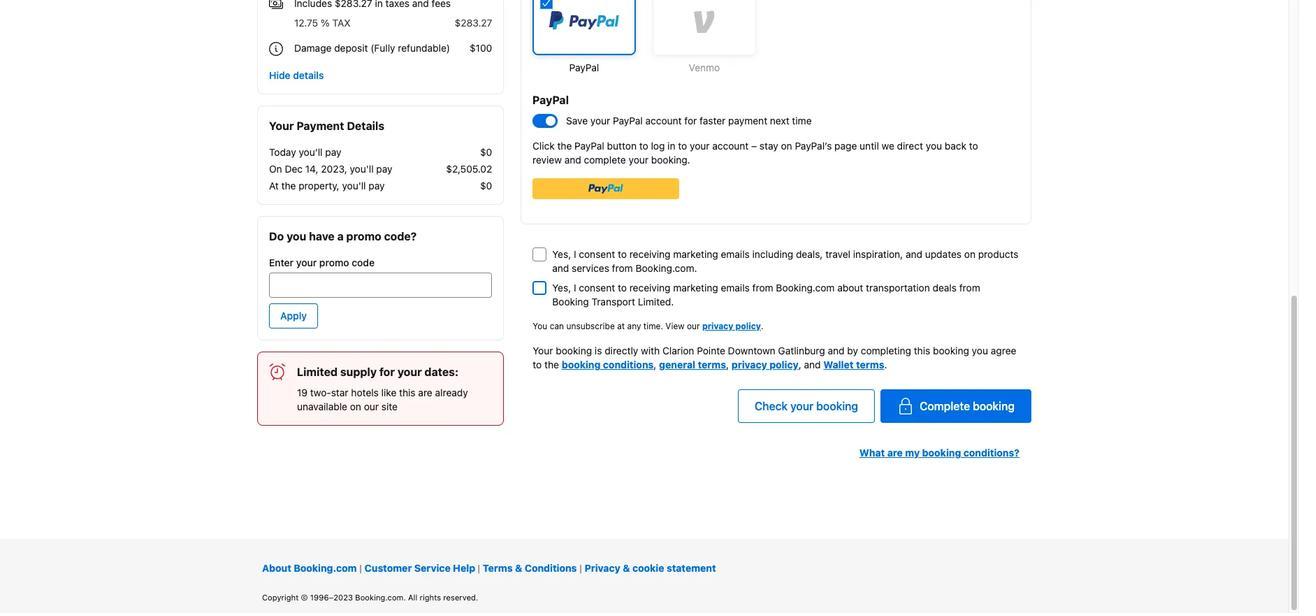 Task type: describe. For each thing, give the bounding box(es) containing it.
directly
[[605, 345, 639, 357]]

1 vertical spatial booking.com.
[[355, 593, 406, 602]]

privacy
[[585, 562, 621, 574]]

wallet
[[824, 359, 854, 371]]

terms & conditions link
[[483, 562, 577, 574]]

unavailable
[[297, 400, 348, 412]]

booking conditions , general terms , privacy policy , and wallet terms .
[[562, 359, 888, 371]]

enter your promo code
[[269, 256, 375, 268]]

hide details button
[[264, 63, 330, 88]]

marketing for including
[[674, 248, 719, 260]]

2023,
[[321, 163, 347, 175]]

today
[[269, 146, 296, 158]]

your for your booking is directly with clarion pointe downtown gatlinburg and by completing this booking you agree to the
[[533, 345, 553, 357]]

property,
[[299, 179, 340, 191]]

booking left is
[[556, 345, 592, 357]]

to for and
[[618, 248, 627, 260]]

on dec 14, 2023, you'll pay
[[269, 163, 393, 175]]

0 horizontal spatial the
[[281, 179, 296, 191]]

damage deposit (fully refundable)
[[294, 42, 450, 54]]

is
[[595, 345, 602, 357]]

0 vertical spatial privacy
[[703, 321, 734, 331]]

damage
[[294, 42, 332, 54]]

by
[[848, 345, 859, 357]]

the inside your booking is directly with clarion pointe downtown gatlinburg and by completing this booking you agree to the
[[545, 359, 559, 371]]

$283.27
[[455, 17, 492, 29]]

hide
[[269, 69, 291, 81]]

0 vertical spatial you'll
[[350, 163, 374, 175]]

gatlinburg
[[778, 345, 826, 357]]

general terms link
[[659, 359, 727, 371]]

$100
[[470, 42, 492, 54]]

customer service help link
[[365, 562, 478, 574]]

general
[[659, 359, 696, 371]]

you
[[533, 321, 548, 331]]

complete
[[920, 400, 970, 413]]

2 , from the left
[[727, 359, 729, 371]]

12.75
[[294, 17, 318, 29]]

©
[[301, 593, 308, 602]]

a
[[337, 230, 344, 242]]

your payment details
[[269, 119, 385, 132]]

details
[[347, 119, 385, 132]]

dates:
[[425, 365, 459, 378]]

receiving for and
[[630, 248, 671, 260]]

unsubscribe
[[567, 321, 615, 331]]

my
[[906, 447, 920, 459]]

booking down is
[[562, 359, 601, 371]]

0 vertical spatial .
[[761, 321, 764, 331]]

copyright
[[262, 593, 299, 602]]

1 vertical spatial pay
[[376, 163, 393, 175]]

at
[[617, 321, 625, 331]]

emails for from
[[721, 282, 750, 294]]

transportation
[[866, 282, 930, 294]]

Enter your promo code text field
[[269, 272, 492, 298]]

1 horizontal spatial are
[[888, 447, 903, 459]]

details
[[293, 69, 324, 81]]

2 horizontal spatial from
[[960, 282, 981, 294]]

to for limited.
[[618, 282, 627, 294]]

payment
[[297, 119, 344, 132]]

conditions
[[603, 359, 654, 371]]

your inside limited supply  for your dates: status
[[398, 365, 422, 378]]

booking
[[553, 296, 589, 308]]

updates
[[926, 248, 962, 260]]

transport
[[592, 296, 636, 308]]

booking inside 'check your booking' button
[[817, 400, 859, 413]]

privacy & cookie statement
[[585, 562, 716, 574]]

i for yes, i consent to receiving marketing emails including deals, travel inspiration, and updates on products and services from booking.com.
[[574, 248, 577, 260]]

1 horizontal spatial from
[[753, 282, 774, 294]]

for
[[380, 365, 395, 378]]

i for yes, i consent to receiving marketing emails from booking.com about transportation deals from booking transport limited.
[[574, 282, 577, 294]]

refundable)
[[398, 42, 450, 54]]

what
[[860, 447, 885, 459]]

help
[[453, 562, 476, 574]]

1 vertical spatial booking.com
[[294, 562, 357, 574]]

0 vertical spatial promo
[[346, 230, 382, 242]]

and left services
[[553, 262, 569, 274]]

marketing for from
[[674, 282, 719, 294]]

enter
[[269, 256, 294, 268]]

hide details
[[269, 69, 324, 81]]

0 vertical spatial you
[[287, 230, 306, 242]]

at the property, you'll pay
[[269, 179, 385, 191]]

site
[[382, 400, 398, 412]]

0 vertical spatial privacy policy link
[[703, 321, 761, 331]]

at
[[269, 179, 279, 191]]

apply
[[280, 309, 307, 321]]

1 terms from the left
[[698, 359, 727, 371]]

%
[[321, 17, 330, 29]]

with
[[641, 345, 660, 357]]

our inside 19 two-star hotels like this are already unavailable on our site
[[364, 400, 379, 412]]

2 & from the left
[[623, 562, 630, 574]]

services
[[572, 262, 610, 274]]

about
[[262, 562, 291, 574]]

statement
[[667, 562, 716, 574]]

deals
[[933, 282, 957, 294]]

code
[[352, 256, 375, 268]]

your for enter
[[296, 256, 317, 268]]

booking.com inside yes, i consent to receiving marketing emails from booking.com about transportation deals from booking transport limited.
[[776, 282, 835, 294]]

12.75 % tax
[[294, 17, 351, 29]]

2 terms from the left
[[856, 359, 885, 371]]

on inside 19 two-star hotels like this are already unavailable on our site
[[350, 400, 361, 412]]

two-
[[310, 386, 331, 398]]

your for your payment details
[[269, 119, 294, 132]]

hotels
[[351, 386, 379, 398]]

on
[[269, 163, 282, 175]]

rights
[[420, 593, 441, 602]]

deposit
[[334, 42, 368, 54]]

apply button
[[269, 303, 318, 328]]

completing
[[861, 345, 912, 357]]

products
[[979, 248, 1019, 260]]

limited
[[297, 365, 338, 378]]

consent for and
[[579, 248, 615, 260]]



Task type: vqa. For each thing, say whether or not it's contained in the screenshot.
first terms from the left
yes



Task type: locate. For each thing, give the bounding box(es) containing it.
0 horizontal spatial this
[[399, 386, 416, 398]]

1 vertical spatial .
[[885, 359, 888, 371]]

agree
[[991, 345, 1017, 357]]

0 horizontal spatial from
[[612, 262, 633, 274]]

your up the today
[[269, 119, 294, 132]]

1 vertical spatial policy
[[770, 359, 799, 371]]

any
[[628, 321, 641, 331]]

1 vertical spatial your
[[398, 365, 422, 378]]

booking.com. inside the yes, i consent to receiving marketing emails including deals, travel inspiration, and updates on products and services from booking.com.
[[636, 262, 697, 274]]

1 i from the top
[[574, 248, 577, 260]]

check your booking
[[755, 400, 859, 413]]

your right check
[[791, 400, 814, 413]]

1 horizontal spatial the
[[545, 359, 559, 371]]

yes, inside yes, i consent to receiving marketing emails from booking.com about transportation deals from booking transport limited.
[[553, 282, 571, 294]]

0 vertical spatial receiving
[[630, 248, 671, 260]]

i inside the yes, i consent to receiving marketing emails including deals, travel inspiration, and updates on products and services from booking.com.
[[574, 248, 577, 260]]

time.
[[644, 321, 664, 331]]

1 vertical spatial are
[[888, 447, 903, 459]]

you inside your booking is directly with clarion pointe downtown gatlinburg and by completing this booking you agree to the
[[972, 345, 989, 357]]

$0 down $2,505.02
[[480, 179, 492, 191]]

0 vertical spatial your
[[296, 256, 317, 268]]

booking.com up '1996–2023'
[[294, 562, 357, 574]]

1 marketing from the top
[[674, 248, 719, 260]]

pay down details
[[376, 163, 393, 175]]

1 vertical spatial privacy policy link
[[732, 359, 799, 371]]

service
[[415, 562, 451, 574]]

customer service help terms & conditions
[[365, 562, 577, 574]]

the down can
[[545, 359, 559, 371]]

on right the 'updates'
[[965, 248, 976, 260]]

1 vertical spatial this
[[399, 386, 416, 398]]

0 horizontal spatial booking.com.
[[355, 593, 406, 602]]

and
[[906, 248, 923, 260], [553, 262, 569, 274], [828, 345, 845, 357], [804, 359, 821, 371]]

privacy policy link down downtown in the right bottom of the page
[[732, 359, 799, 371]]

1 yes, from the top
[[553, 248, 571, 260]]

our right view
[[687, 321, 700, 331]]

pay down on dec 14, 2023, you'll pay
[[369, 179, 385, 191]]

receiving inside yes, i consent to receiving marketing emails from booking.com about transportation deals from booking transport limited.
[[630, 282, 671, 294]]

2 vertical spatial your
[[791, 400, 814, 413]]

19 two-star hotels like this are already unavailable on our site
[[297, 386, 468, 412]]

0 vertical spatial marketing
[[674, 248, 719, 260]]

privacy policy link up downtown in the right bottom of the page
[[703, 321, 761, 331]]

you right do
[[287, 230, 306, 242]]

and left the 'updates'
[[906, 248, 923, 260]]

booking conditions link
[[562, 359, 654, 371]]

your inside 'check your booking' button
[[791, 400, 814, 413]]

1 horizontal spatial this
[[914, 345, 931, 357]]

&
[[515, 562, 523, 574], [623, 562, 630, 574]]

0 horizontal spatial booking.com
[[294, 562, 357, 574]]

booking down wallet
[[817, 400, 859, 413]]

0 horizontal spatial your
[[269, 119, 294, 132]]

on inside the yes, i consent to receiving marketing emails including deals, travel inspiration, and updates on products and services from booking.com.
[[965, 248, 976, 260]]

0 horizontal spatial your
[[296, 256, 317, 268]]

marketing inside the yes, i consent to receiving marketing emails including deals, travel inspiration, and updates on products and services from booking.com.
[[674, 248, 719, 260]]

booking left agree
[[933, 345, 970, 357]]

about
[[838, 282, 864, 294]]

1 vertical spatial i
[[574, 282, 577, 294]]

emails inside the yes, i consent to receiving marketing emails including deals, travel inspiration, and updates on products and services from booking.com.
[[721, 248, 750, 260]]

can
[[550, 321, 564, 331]]

do you have a promo code?
[[269, 230, 417, 242]]

emails
[[721, 248, 750, 260], [721, 282, 750, 294]]

0 vertical spatial yes,
[[553, 248, 571, 260]]

from right deals
[[960, 282, 981, 294]]

0 horizontal spatial terms
[[698, 359, 727, 371]]

terms down completing
[[856, 359, 885, 371]]

are
[[418, 386, 433, 398], [888, 447, 903, 459]]

. up downtown in the right bottom of the page
[[761, 321, 764, 331]]

view
[[666, 321, 685, 331]]

pointe
[[697, 345, 726, 357]]

your booking is directly with clarion pointe downtown gatlinburg and by completing this booking you agree to the
[[533, 345, 1017, 371]]

policy up downtown in the right bottom of the page
[[736, 321, 761, 331]]

2 $0 from the top
[[480, 179, 492, 191]]

i
[[574, 248, 577, 260], [574, 282, 577, 294]]

0 vertical spatial consent
[[579, 248, 615, 260]]

about booking.com
[[262, 562, 357, 574]]

this inside 19 two-star hotels like this are already unavailable on our site
[[399, 386, 416, 398]]

your right the enter
[[296, 256, 317, 268]]

2 yes, from the top
[[553, 282, 571, 294]]

wallet terms link
[[824, 359, 885, 371]]

2 emails from the top
[[721, 282, 750, 294]]

do
[[269, 230, 284, 242]]

marketing inside yes, i consent to receiving marketing emails from booking.com about transportation deals from booking transport limited.
[[674, 282, 719, 294]]

1 vertical spatial consent
[[579, 282, 615, 294]]

policy down "gatlinburg"
[[770, 359, 799, 371]]

1 horizontal spatial .
[[885, 359, 888, 371]]

1 vertical spatial our
[[364, 400, 379, 412]]

cookie
[[633, 562, 665, 574]]

you left agree
[[972, 345, 989, 357]]

2 vertical spatial pay
[[369, 179, 385, 191]]

3 , from the left
[[799, 359, 802, 371]]

2 i from the top
[[574, 282, 577, 294]]

0 vertical spatial to
[[618, 248, 627, 260]]

0 vertical spatial booking.com
[[776, 282, 835, 294]]

booking.com
[[776, 282, 835, 294], [294, 562, 357, 574]]

your for check
[[791, 400, 814, 413]]

1 $0 from the top
[[480, 146, 492, 158]]

1 horizontal spatial terms
[[856, 359, 885, 371]]

dec
[[285, 163, 303, 175]]

our down hotels
[[364, 400, 379, 412]]

yes, inside the yes, i consent to receiving marketing emails including deals, travel inspiration, and updates on products and services from booking.com.
[[553, 248, 571, 260]]

1 vertical spatial you
[[972, 345, 989, 357]]

emails down the yes, i consent to receiving marketing emails including deals, travel inspiration, and updates on products and services from booking.com.
[[721, 282, 750, 294]]

yes, i consent to receiving marketing emails from booking.com about transportation deals from booking transport limited.
[[553, 282, 981, 308]]

what are my booking conditions? link
[[860, 447, 1020, 459]]

0 vertical spatial policy
[[736, 321, 761, 331]]

1 vertical spatial you'll
[[342, 179, 366, 191]]

downtown
[[728, 345, 776, 357]]

booking right my
[[923, 447, 962, 459]]

0 vertical spatial are
[[418, 386, 433, 398]]

from inside the yes, i consent to receiving marketing emails including deals, travel inspiration, and updates on products and services from booking.com.
[[612, 262, 633, 274]]

0 vertical spatial the
[[281, 179, 296, 191]]

1 horizontal spatial our
[[687, 321, 700, 331]]

terms
[[698, 359, 727, 371], [856, 359, 885, 371]]

the
[[281, 179, 296, 191], [545, 359, 559, 371]]

0 horizontal spatial policy
[[736, 321, 761, 331]]

0 vertical spatial i
[[574, 248, 577, 260]]

emails left including
[[721, 248, 750, 260]]

consent up services
[[579, 248, 615, 260]]

1 vertical spatial emails
[[721, 282, 750, 294]]

booking.com. down customer
[[355, 593, 406, 602]]

i inside yes, i consent to receiving marketing emails from booking.com about transportation deals from booking transport limited.
[[574, 282, 577, 294]]

booking.com.
[[636, 262, 697, 274], [355, 593, 406, 602]]

consent inside yes, i consent to receiving marketing emails from booking.com about transportation deals from booking transport limited.
[[579, 282, 615, 294]]

limited supply  for your dates:
[[297, 365, 459, 378]]

this
[[914, 345, 931, 357], [399, 386, 416, 398]]

terms
[[483, 562, 513, 574]]

your down "you"
[[533, 345, 553, 357]]

$2,505.02
[[446, 163, 492, 175]]

promo down a
[[319, 256, 349, 268]]

consent for limited.
[[579, 282, 615, 294]]

1 vertical spatial the
[[545, 359, 559, 371]]

1 vertical spatial your
[[533, 345, 553, 357]]

from right services
[[612, 262, 633, 274]]

1 consent from the top
[[579, 248, 615, 260]]

booking.com. up limited.
[[636, 262, 697, 274]]

& left cookie
[[623, 562, 630, 574]]

2 receiving from the top
[[630, 282, 671, 294]]

are inside 19 two-star hotels like this are already unavailable on our site
[[418, 386, 433, 398]]

1 horizontal spatial your
[[533, 345, 553, 357]]

14,
[[305, 163, 318, 175]]

booking up conditions?
[[973, 400, 1015, 413]]

$0 up $2,505.02
[[480, 146, 492, 158]]

privacy up 'pointe' on the right of the page
[[703, 321, 734, 331]]

pay up 2023,
[[325, 146, 342, 158]]

, down downtown in the right bottom of the page
[[727, 359, 729, 371]]

privacy policy link
[[703, 321, 761, 331], [732, 359, 799, 371]]

limited supply  for your dates: status
[[257, 351, 504, 426]]

booking inside complete booking button
[[973, 400, 1015, 413]]

to inside the yes, i consent to receiving marketing emails including deals, travel inspiration, and updates on products and services from booking.com.
[[618, 248, 627, 260]]

0 vertical spatial $0
[[480, 146, 492, 158]]

reserved.
[[444, 593, 478, 602]]

(fully
[[371, 42, 395, 54]]

emails inside yes, i consent to receiving marketing emails from booking.com about transportation deals from booking transport limited.
[[721, 282, 750, 294]]

terms down 'pointe' on the right of the page
[[698, 359, 727, 371]]

0 horizontal spatial are
[[418, 386, 433, 398]]

to
[[618, 248, 627, 260], [618, 282, 627, 294], [533, 359, 542, 371]]

this right completing
[[914, 345, 931, 357]]

0 horizontal spatial our
[[364, 400, 379, 412]]

1 vertical spatial to
[[618, 282, 627, 294]]

1 horizontal spatial you
[[972, 345, 989, 357]]

consent inside the yes, i consent to receiving marketing emails including deals, travel inspiration, and updates on products and services from booking.com.
[[579, 248, 615, 260]]

1 vertical spatial on
[[350, 400, 361, 412]]

1 , from the left
[[654, 359, 657, 371]]

1 horizontal spatial booking.com
[[776, 282, 835, 294]]

tax
[[332, 17, 351, 29]]

deals,
[[796, 248, 823, 260]]

1 vertical spatial receiving
[[630, 282, 671, 294]]

all
[[408, 593, 418, 602]]

& right terms
[[515, 562, 523, 574]]

2 horizontal spatial ,
[[799, 359, 802, 371]]

$0 for at the property, you'll pay
[[480, 179, 492, 191]]

you'll down 2023,
[[342, 179, 366, 191]]

you'll right 2023,
[[350, 163, 374, 175]]

privacy
[[703, 321, 734, 331], [732, 359, 768, 371]]

receiving
[[630, 248, 671, 260], [630, 282, 671, 294]]

our
[[687, 321, 700, 331], [364, 400, 379, 412]]

0 vertical spatial emails
[[721, 248, 750, 260]]

0 vertical spatial this
[[914, 345, 931, 357]]

including
[[753, 248, 794, 260]]

0 vertical spatial your
[[269, 119, 294, 132]]

1 receiving from the top
[[630, 248, 671, 260]]

your right for at the bottom of page
[[398, 365, 422, 378]]

1 vertical spatial marketing
[[674, 282, 719, 294]]

this inside your booking is directly with clarion pointe downtown gatlinburg and by completing this booking you agree to the
[[914, 345, 931, 357]]

0 horizontal spatial on
[[350, 400, 361, 412]]

are down dates:
[[418, 386, 433, 398]]

1 horizontal spatial on
[[965, 248, 976, 260]]

1 horizontal spatial your
[[398, 365, 422, 378]]

receiving inside the yes, i consent to receiving marketing emails including deals, travel inspiration, and updates on products and services from booking.com.
[[630, 248, 671, 260]]

1 horizontal spatial &
[[623, 562, 630, 574]]

you'll
[[299, 146, 323, 158]]

2 vertical spatial to
[[533, 359, 542, 371]]

0 horizontal spatial ,
[[654, 359, 657, 371]]

this right the like
[[399, 386, 416, 398]]

i up services
[[574, 248, 577, 260]]

2 consent from the top
[[579, 282, 615, 294]]

copyright © 1996–2023 booking.com. all rights reserved.
[[262, 593, 478, 602]]

0 horizontal spatial you
[[287, 230, 306, 242]]

code?
[[384, 230, 417, 242]]

,
[[654, 359, 657, 371], [727, 359, 729, 371], [799, 359, 802, 371]]

0 vertical spatial our
[[687, 321, 700, 331]]

complete booking button
[[881, 389, 1032, 423]]

receiving for limited.
[[630, 282, 671, 294]]

check
[[755, 400, 788, 413]]

booking.com down the yes, i consent to receiving marketing emails including deals, travel inspiration, and updates on products and services from booking.com.
[[776, 282, 835, 294]]

are left my
[[888, 447, 903, 459]]

inspiration,
[[854, 248, 903, 260]]

$0 for today you'll pay
[[480, 146, 492, 158]]

2 marketing from the top
[[674, 282, 719, 294]]

2 horizontal spatial your
[[791, 400, 814, 413]]

1 vertical spatial $0
[[480, 179, 492, 191]]

your
[[296, 256, 317, 268], [398, 365, 422, 378], [791, 400, 814, 413]]

1 & from the left
[[515, 562, 523, 574]]

$0
[[480, 146, 492, 158], [480, 179, 492, 191]]

check your booking button
[[738, 389, 875, 423]]

on down hotels
[[350, 400, 361, 412]]

0 horizontal spatial .
[[761, 321, 764, 331]]

1 vertical spatial privacy
[[732, 359, 768, 371]]

the right at
[[281, 179, 296, 191]]

1 emails from the top
[[721, 248, 750, 260]]

1 vertical spatial promo
[[319, 256, 349, 268]]

star
[[331, 386, 349, 398]]

1 horizontal spatial policy
[[770, 359, 799, 371]]

0 vertical spatial pay
[[325, 146, 342, 158]]

from down the yes, i consent to receiving marketing emails including deals, travel inspiration, and updates on products and services from booking.com.
[[753, 282, 774, 294]]

conditions
[[525, 562, 577, 574]]

. down completing
[[885, 359, 888, 371]]

i up booking
[[574, 282, 577, 294]]

and inside your booking is directly with clarion pointe downtown gatlinburg and by completing this booking you agree to the
[[828, 345, 845, 357]]

and down "gatlinburg"
[[804, 359, 821, 371]]

consent down services
[[579, 282, 615, 294]]

to inside your booking is directly with clarion pointe downtown gatlinburg and by completing this booking you agree to the
[[533, 359, 542, 371]]

0 horizontal spatial &
[[515, 562, 523, 574]]

0 vertical spatial on
[[965, 248, 976, 260]]

emails for including
[[721, 248, 750, 260]]

1 horizontal spatial booking.com.
[[636, 262, 697, 274]]

yes, for yes, i consent to receiving marketing emails including deals, travel inspiration, and updates on products and services from booking.com.
[[553, 248, 571, 260]]

about booking.com link
[[262, 562, 357, 574]]

, down with
[[654, 359, 657, 371]]

customer
[[365, 562, 412, 574]]

already
[[435, 386, 468, 398]]

promo right a
[[346, 230, 382, 242]]

0 vertical spatial booking.com.
[[636, 262, 697, 274]]

marketing
[[674, 248, 719, 260], [674, 282, 719, 294]]

your inside your booking is directly with clarion pointe downtown gatlinburg and by completing this booking you agree to the
[[533, 345, 553, 357]]

to inside yes, i consent to receiving marketing emails from booking.com about transportation deals from booking transport limited.
[[618, 282, 627, 294]]

policy
[[736, 321, 761, 331], [770, 359, 799, 371]]

and up wallet
[[828, 345, 845, 357]]

1 vertical spatial yes,
[[553, 282, 571, 294]]

you can unsubscribe at any time. view our privacy policy .
[[533, 321, 764, 331]]

, down "gatlinburg"
[[799, 359, 802, 371]]

19
[[297, 386, 308, 398]]

you'll
[[350, 163, 374, 175], [342, 179, 366, 191]]

privacy down downtown in the right bottom of the page
[[732, 359, 768, 371]]

yes, for yes, i consent to receiving marketing emails from booking.com about transportation deals from booking transport limited.
[[553, 282, 571, 294]]

supply
[[340, 365, 377, 378]]

1 horizontal spatial ,
[[727, 359, 729, 371]]



